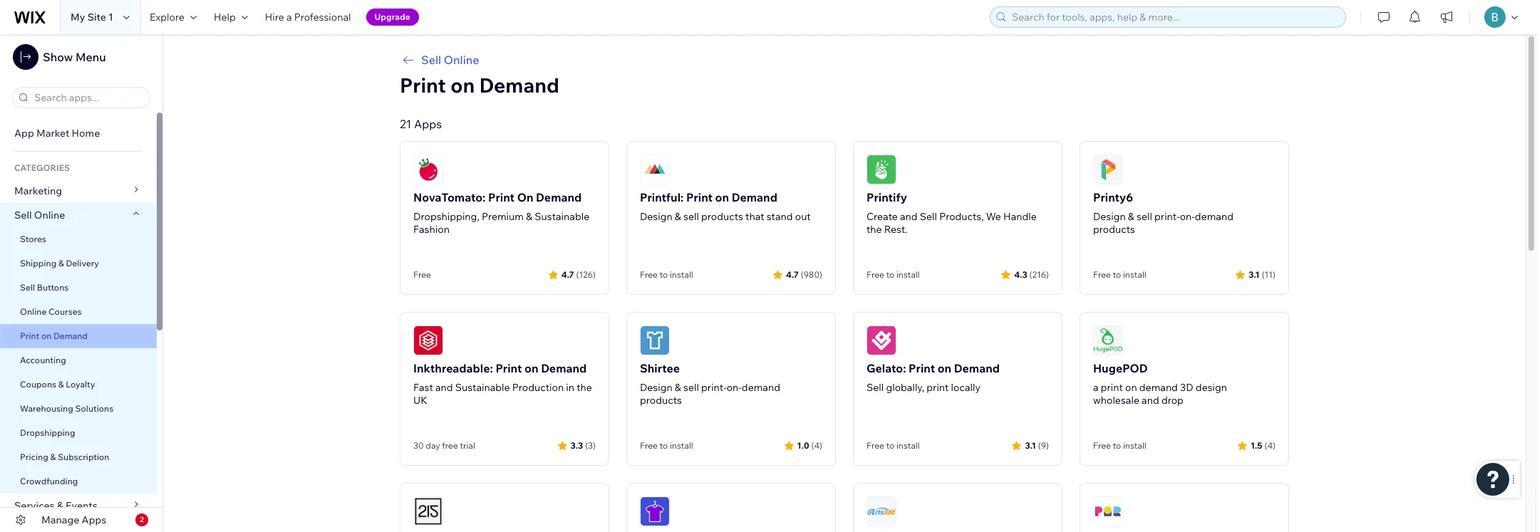 Task type: describe. For each thing, give the bounding box(es) containing it.
hire a professional
[[265, 11, 351, 24]]

show menu button
[[13, 44, 106, 70]]

novatomato: print on demand logo image
[[413, 155, 443, 185]]

& up "manage" at the bottom left of the page
[[57, 500, 63, 512]]

trial
[[460, 440, 475, 451]]

out
[[795, 210, 811, 223]]

crowdfunding link
[[0, 470, 157, 494]]

solutions
[[75, 403, 113, 414]]

& inside the novatomato: print on demand dropshipping, premium &  sustainable fashion
[[526, 210, 533, 223]]

0 vertical spatial online
[[444, 53, 479, 67]]

to for printy6
[[1113, 269, 1121, 280]]

free for gelato: print on demand
[[867, 440, 885, 451]]

sell buttons link
[[0, 276, 157, 300]]

gelato: print on demand sell globally, print locally
[[867, 361, 1000, 394]]

21 apps
[[400, 117, 442, 131]]

& left delivery
[[58, 258, 64, 269]]

services & events
[[14, 500, 97, 512]]

3.1 (9)
[[1025, 440, 1049, 451]]

shirtee design & sell print-on-demand products
[[640, 361, 780, 407]]

3.1 for sell
[[1249, 269, 1260, 280]]

accounting
[[20, 355, 66, 366]]

help button
[[205, 0, 256, 34]]

sell online inside sidebar element
[[14, 209, 65, 222]]

print inside gelato: print on demand sell globally, print locally
[[927, 381, 949, 394]]

and inside hugepod a print on demand 3d design wholesale and drop
[[1142, 394, 1160, 407]]

sustainable inside the novatomato: print on demand dropshipping, premium &  sustainable fashion
[[535, 210, 590, 223]]

marketing
[[14, 185, 62, 197]]

free for hugepod
[[1093, 440, 1111, 451]]

menu
[[75, 50, 106, 64]]

the inside inkthreadable: print on demand fast and sustainable production in the uk
[[577, 381, 592, 394]]

premium
[[482, 210, 524, 223]]

design for shirtee
[[640, 381, 673, 394]]

inkthreadable:
[[413, 361, 493, 376]]

printful: print on demand design & sell products that stand out
[[640, 190, 811, 223]]

app
[[14, 127, 34, 140]]

products for printy6
[[1093, 223, 1135, 236]]

inkthreadable: print on demand logo image
[[413, 326, 443, 356]]

podpartner: print on demand logo image
[[1093, 497, 1123, 527]]

in
[[566, 381, 575, 394]]

app market home link
[[0, 121, 157, 145]]

shipping
[[20, 258, 56, 269]]

demand for inkthreadable: print on demand
[[541, 361, 587, 376]]

upgrade button
[[366, 9, 419, 26]]

warehousing
[[20, 403, 73, 414]]

printy6 logo image
[[1093, 155, 1123, 185]]

buttons
[[37, 282, 69, 293]]

drop
[[1162, 394, 1184, 407]]

hire a professional link
[[256, 0, 360, 34]]

demand for printy6
[[1195, 210, 1234, 223]]

free to install for hugepod
[[1093, 440, 1147, 451]]

pricing
[[20, 452, 48, 463]]

printify logo image
[[867, 155, 897, 185]]

hugepod logo image
[[1093, 326, 1123, 356]]

to for hugepod
[[1113, 440, 1121, 451]]

upgrade
[[375, 11, 410, 22]]

wholesale
[[1093, 394, 1140, 407]]

novatomato: print on demand dropshipping, premium &  sustainable fashion
[[413, 190, 590, 236]]

on
[[517, 190, 534, 205]]

professional
[[294, 11, 351, 24]]

and inside printify create and sell products, we handle the rest.
[[900, 210, 918, 223]]

print inside hugepod a print on demand 3d design wholesale and drop
[[1101, 381, 1123, 394]]

mytshirt logo image
[[640, 497, 670, 527]]

(4) for hugepod
[[1265, 440, 1276, 451]]

free for shirtee
[[640, 440, 658, 451]]

(980)
[[801, 269, 823, 280]]

0 vertical spatial sell online
[[421, 53, 479, 67]]

show menu
[[43, 50, 106, 64]]

printify create and sell products, we handle the rest.
[[867, 190, 1037, 236]]

online courses link
[[0, 300, 157, 324]]

30
[[413, 440, 424, 451]]

to for printful:
[[660, 269, 668, 280]]

(216)
[[1030, 269, 1049, 280]]

demand for shirtee
[[742, 381, 780, 394]]

warehousing solutions
[[20, 403, 113, 414]]

on- for shirtee
[[727, 381, 742, 394]]

apps for manage apps
[[82, 514, 106, 527]]

dropshipping link
[[0, 421, 157, 445]]

manage apps
[[41, 514, 106, 527]]

sell inside printful: print on demand design & sell products that stand out
[[684, 210, 699, 223]]

free to install for printful:
[[640, 269, 693, 280]]

categories
[[14, 163, 70, 173]]

(126)
[[576, 269, 596, 280]]

on- for printy6
[[1180, 210, 1195, 223]]

sidebar element
[[0, 34, 163, 532]]

home
[[72, 127, 100, 140]]

crowdfunding
[[20, 476, 78, 487]]

site
[[87, 11, 106, 24]]

production
[[512, 381, 564, 394]]

coupons & loyalty link
[[0, 373, 157, 397]]

2
[[140, 515, 144, 525]]

products for printful:
[[701, 210, 743, 223]]

printify
[[867, 190, 907, 205]]

design for printy6
[[1093, 210, 1126, 223]]

courses
[[48, 306, 82, 317]]

3.3 (3)
[[571, 440, 596, 451]]

3.3
[[571, 440, 583, 451]]

4.7 (126)
[[562, 269, 596, 280]]

print for printful: print on demand
[[686, 190, 713, 205]]

& inside shirtee design & sell print-on-demand products
[[675, 381, 681, 394]]

inkthreadable: print on demand fast and sustainable production in the uk
[[413, 361, 592, 407]]

free for printful: print on demand
[[640, 269, 658, 280]]

design inside printful: print on demand design & sell products that stand out
[[640, 210, 673, 223]]

Search for tools, apps, help & more... field
[[1008, 7, 1341, 27]]

print on demand inside sidebar element
[[20, 331, 88, 341]]

sell for shirtee
[[684, 381, 699, 394]]

a for hire
[[287, 11, 292, 24]]

coupons & loyalty
[[20, 379, 95, 390]]

4.7 for printful: print on demand
[[786, 269, 799, 280]]

demand inside sidebar element
[[53, 331, 88, 341]]

on inside gelato: print on demand sell globally, print locally
[[938, 361, 952, 376]]

install for printful:
[[670, 269, 693, 280]]

print inside sidebar element
[[20, 331, 39, 341]]

install for printify
[[897, 269, 920, 280]]

explore
[[150, 11, 185, 24]]

4.3
[[1014, 269, 1028, 280]]

sell buttons
[[20, 282, 69, 293]]

30 day free trial
[[413, 440, 475, 451]]

fast
[[413, 381, 433, 394]]

print- for printy6
[[1155, 210, 1180, 223]]

sell for printy6
[[1137, 210, 1153, 223]]



Task type: locate. For each thing, give the bounding box(es) containing it.
1 vertical spatial online
[[34, 209, 65, 222]]

sell online up 21 apps
[[421, 53, 479, 67]]

install for shirtee
[[670, 440, 693, 451]]

Search apps... field
[[30, 88, 145, 108]]

gelato: print on demand logo image
[[867, 326, 897, 356]]

free right (216)
[[1093, 269, 1111, 280]]

design down shirtee
[[640, 381, 673, 394]]

(4) for shirtee
[[812, 440, 823, 451]]

0 horizontal spatial apps
[[82, 514, 106, 527]]

products
[[701, 210, 743, 223], [1093, 223, 1135, 236], [640, 394, 682, 407]]

my site 1
[[71, 11, 113, 24]]

on-
[[1180, 210, 1195, 223], [727, 381, 742, 394]]

manage
[[41, 514, 79, 527]]

a inside 'link'
[[287, 11, 292, 24]]

3.1 (11)
[[1249, 269, 1276, 280]]

products inside shirtee design & sell print-on-demand products
[[640, 394, 682, 407]]

to for shirtee
[[660, 440, 668, 451]]

the inside printify create and sell products, we handle the rest.
[[867, 223, 882, 236]]

3.1 left (11)
[[1249, 269, 1260, 280]]

two fifteen – print on demand logo image
[[413, 497, 443, 527]]

stores link
[[0, 227, 157, 252]]

1 horizontal spatial (4)
[[1265, 440, 1276, 451]]

1 horizontal spatial sustainable
[[535, 210, 590, 223]]

0 horizontal spatial a
[[287, 11, 292, 24]]

& down shirtee
[[675, 381, 681, 394]]

0 horizontal spatial (4)
[[812, 440, 823, 451]]

online courses
[[20, 306, 82, 317]]

install down printy6 design & sell print-on-demand products
[[1123, 269, 1147, 280]]

on inside printful: print on demand design & sell products that stand out
[[715, 190, 729, 205]]

print right the printful:
[[686, 190, 713, 205]]

0 horizontal spatial sell online link
[[0, 203, 157, 227]]

0 horizontal spatial 4.7
[[562, 269, 574, 280]]

install for gelato:
[[897, 440, 920, 451]]

1 horizontal spatial print-
[[1155, 210, 1180, 223]]

products down the printy6
[[1093, 223, 1135, 236]]

print up globally,
[[909, 361, 935, 376]]

print- for shirtee
[[701, 381, 727, 394]]

& down 'on'
[[526, 210, 533, 223]]

demand inside printy6 design & sell print-on-demand products
[[1195, 210, 1234, 223]]

design
[[1196, 381, 1227, 394]]

a for hugepod
[[1093, 381, 1099, 394]]

products down shirtee
[[640, 394, 682, 407]]

design down the printy6
[[1093, 210, 1126, 223]]

print on demand link
[[0, 324, 157, 349]]

and left the drop
[[1142, 394, 1160, 407]]

a
[[287, 11, 292, 24], [1093, 381, 1099, 394]]

1 horizontal spatial a
[[1093, 381, 1099, 394]]

1 print from the left
[[927, 381, 949, 394]]

free to install
[[640, 269, 693, 280], [867, 269, 920, 280], [1093, 269, 1147, 280], [640, 440, 693, 451], [867, 440, 920, 451], [1093, 440, 1147, 451]]

1 horizontal spatial sell online link
[[400, 51, 1289, 68]]

free to install for printy6
[[1093, 269, 1147, 280]]

0 horizontal spatial the
[[577, 381, 592, 394]]

shipping & delivery
[[20, 258, 99, 269]]

demand inside hugepod a print on demand 3d design wholesale and drop
[[1140, 381, 1178, 394]]

1 4.7 from the left
[[562, 269, 574, 280]]

market
[[36, 127, 69, 140]]

install
[[670, 269, 693, 280], [897, 269, 920, 280], [1123, 269, 1147, 280], [670, 440, 693, 451], [897, 440, 920, 451], [1123, 440, 1147, 451]]

install up shirtee logo
[[670, 269, 693, 280]]

hire
[[265, 11, 284, 24]]

products inside printy6 design & sell print-on-demand products
[[1093, 223, 1135, 236]]

0 horizontal spatial print-
[[701, 381, 727, 394]]

install down shirtee design & sell print-on-demand products
[[670, 440, 693, 451]]

free
[[442, 440, 458, 451]]

on
[[451, 73, 475, 98], [715, 190, 729, 205], [41, 331, 52, 341], [525, 361, 539, 376], [938, 361, 952, 376], [1125, 381, 1137, 394]]

2 horizontal spatial demand
[[1195, 210, 1234, 223]]

(9)
[[1038, 440, 1049, 451]]

free right 1.0 (4)
[[867, 440, 885, 451]]

0 horizontal spatial print
[[927, 381, 949, 394]]

printful: print on demand logo image
[[640, 155, 670, 185]]

4.3 (216)
[[1014, 269, 1049, 280]]

3.1
[[1249, 269, 1260, 280], [1025, 440, 1036, 451]]

dropshipping
[[20, 428, 75, 438]]

to up shirtee logo
[[660, 269, 668, 280]]

handle
[[1004, 210, 1037, 223]]

and right create in the top right of the page
[[900, 210, 918, 223]]

install down rest.
[[897, 269, 920, 280]]

free to install down globally,
[[867, 440, 920, 451]]

print up accounting
[[20, 331, 39, 341]]

sell inside gelato: print on demand sell globally, print locally
[[867, 381, 884, 394]]

(4) right 1.5
[[1265, 440, 1276, 451]]

print- inside printy6 design & sell print-on-demand products
[[1155, 210, 1180, 223]]

sell inside printify create and sell products, we handle the rest.
[[920, 210, 937, 223]]

sell left buttons
[[20, 282, 35, 293]]

& right pricing
[[50, 452, 56, 463]]

on- inside printy6 design & sell print-on-demand products
[[1180, 210, 1195, 223]]

apps right 21 on the left
[[414, 117, 442, 131]]

4.7 for novatomato: print on demand
[[562, 269, 574, 280]]

demand inside the novatomato: print on demand dropshipping, premium &  sustainable fashion
[[536, 190, 582, 205]]

3.1 left "(9)"
[[1025, 440, 1036, 451]]

1 vertical spatial sell online
[[14, 209, 65, 222]]

0 vertical spatial apps
[[414, 117, 442, 131]]

0 vertical spatial on-
[[1180, 210, 1195, 223]]

free to install for gelato:
[[867, 440, 920, 451]]

print
[[927, 381, 949, 394], [1101, 381, 1123, 394]]

sell inside printy6 design & sell print-on-demand products
[[1137, 210, 1153, 223]]

install for hugepod
[[1123, 440, 1147, 451]]

design
[[640, 210, 673, 223], [1093, 210, 1126, 223], [640, 381, 673, 394]]

show
[[43, 50, 73, 64]]

1.5 (4)
[[1251, 440, 1276, 451]]

3.1 for demand
[[1025, 440, 1036, 451]]

the right in
[[577, 381, 592, 394]]

0 vertical spatial sell online link
[[400, 51, 1289, 68]]

0 horizontal spatial sell online
[[14, 209, 65, 222]]

free right (126)
[[640, 269, 658, 280]]

products,
[[940, 210, 984, 223]]

sell
[[684, 210, 699, 223], [1137, 210, 1153, 223], [684, 381, 699, 394]]

print inside the novatomato: print on demand dropshipping, premium &  sustainable fashion
[[488, 190, 515, 205]]

free to install down wholesale
[[1093, 440, 1147, 451]]

a right hire
[[287, 11, 292, 24]]

free for printify
[[867, 269, 885, 280]]

print on demand down online courses
[[20, 331, 88, 341]]

online
[[444, 53, 479, 67], [34, 209, 65, 222], [20, 306, 47, 317]]

1.5
[[1251, 440, 1263, 451]]

free to install up the 'mytshirt logo'
[[640, 440, 693, 451]]

events
[[66, 500, 97, 512]]

loyalty
[[66, 379, 95, 390]]

app market home
[[14, 127, 100, 140]]

on inside hugepod a print on demand 3d design wholesale and drop
[[1125, 381, 1137, 394]]

1 vertical spatial sell online link
[[0, 203, 157, 227]]

demand inside shirtee design & sell print-on-demand products
[[742, 381, 780, 394]]

design inside shirtee design & sell print-on-demand products
[[640, 381, 673, 394]]

demand inside printful: print on demand design & sell products that stand out
[[732, 190, 778, 205]]

shirtee logo image
[[640, 326, 670, 356]]

sell left 'products,'
[[920, 210, 937, 223]]

1 horizontal spatial 3.1
[[1249, 269, 1260, 280]]

hugepod
[[1093, 361, 1148, 376]]

0 vertical spatial a
[[287, 11, 292, 24]]

services
[[14, 500, 55, 512]]

sustainable
[[535, 210, 590, 223], [455, 381, 510, 394]]

21
[[400, 117, 412, 131]]

1 vertical spatial sustainable
[[455, 381, 510, 394]]

print for novatomato: print on demand
[[488, 190, 515, 205]]

warehousing solutions link
[[0, 397, 157, 421]]

print for inkthreadable: print on demand
[[496, 361, 522, 376]]

0 horizontal spatial demand
[[742, 381, 780, 394]]

and
[[900, 210, 918, 223], [435, 381, 453, 394], [1142, 394, 1160, 407]]

& left loyalty
[[58, 379, 64, 390]]

to
[[660, 269, 668, 280], [886, 269, 895, 280], [1113, 269, 1121, 280], [660, 440, 668, 451], [886, 440, 895, 451], [1113, 440, 1121, 451]]

demand for novatomato: print on demand
[[536, 190, 582, 205]]

print down 'hugepod'
[[1101, 381, 1123, 394]]

1 horizontal spatial on-
[[1180, 210, 1195, 223]]

(4)
[[812, 440, 823, 451], [1265, 440, 1276, 451]]

online inside online courses link
[[20, 306, 47, 317]]

& inside printful: print on demand design & sell products that stand out
[[675, 210, 681, 223]]

0 horizontal spatial on-
[[727, 381, 742, 394]]

sell up stores
[[14, 209, 32, 222]]

2 horizontal spatial products
[[1093, 223, 1135, 236]]

print inside printful: print on demand design & sell products that stand out
[[686, 190, 713, 205]]

shirtee
[[640, 361, 680, 376]]

print on demand up 21 apps
[[400, 73, 559, 98]]

0 horizontal spatial products
[[640, 394, 682, 407]]

print for gelato: print on demand
[[909, 361, 935, 376]]

demand inside inkthreadable: print on demand fast and sustainable production in the uk
[[541, 361, 587, 376]]

sell online down marketing
[[14, 209, 65, 222]]

a inside hugepod a print on demand 3d design wholesale and drop
[[1093, 381, 1099, 394]]

sell inside shirtee design & sell print-on-demand products
[[684, 381, 699, 394]]

and inside inkthreadable: print on demand fast and sustainable production in the uk
[[435, 381, 453, 394]]

free to install up shirtee logo
[[640, 269, 693, 280]]

0 vertical spatial sustainable
[[535, 210, 590, 223]]

sell up 21 apps
[[421, 53, 441, 67]]

free for printy6
[[1093, 269, 1111, 280]]

0 horizontal spatial print on demand
[[20, 331, 88, 341]]

3d
[[1180, 381, 1194, 394]]

printy6 design & sell print-on-demand products
[[1093, 190, 1234, 236]]

free down the fashion on the left of the page
[[413, 269, 431, 280]]

demand for gelato: print on demand
[[954, 361, 1000, 376]]

print inside gelato: print on demand sell globally, print locally
[[909, 361, 935, 376]]

help
[[214, 11, 236, 24]]

1 horizontal spatial apps
[[414, 117, 442, 131]]

demand for printful: print on demand
[[732, 190, 778, 205]]

1 (4) from the left
[[812, 440, 823, 451]]

the left rest.
[[867, 223, 882, 236]]

& inside printy6 design & sell print-on-demand products
[[1128, 210, 1135, 223]]

free to install up 'hugepod logo' at the right
[[1093, 269, 1147, 280]]

4.7 (980)
[[786, 269, 823, 280]]

apps
[[414, 117, 442, 131], [82, 514, 106, 527]]

subscription
[[58, 452, 109, 463]]

pricing & subscription
[[20, 452, 109, 463]]

2 horizontal spatial and
[[1142, 394, 1160, 407]]

dropshipping,
[[413, 210, 480, 223]]

products left that on the top of page
[[701, 210, 743, 223]]

1 vertical spatial apps
[[82, 514, 106, 527]]

accounting link
[[0, 349, 157, 373]]

free right the (3)
[[640, 440, 658, 451]]

print up premium
[[488, 190, 515, 205]]

print up production
[[496, 361, 522, 376]]

free down wholesale
[[1093, 440, 1111, 451]]

design down the printful:
[[640, 210, 673, 223]]

1 horizontal spatial print
[[1101, 381, 1123, 394]]

stores
[[20, 234, 46, 244]]

novatomato:
[[413, 190, 486, 205]]

products for shirtee
[[640, 394, 682, 407]]

free to install for printify
[[867, 269, 920, 280]]

to for gelato:
[[886, 440, 895, 451]]

4.7 left (126)
[[562, 269, 574, 280]]

and right fast
[[435, 381, 453, 394]]

0 horizontal spatial sustainable
[[455, 381, 510, 394]]

marketing link
[[0, 179, 157, 203]]

1 horizontal spatial print on demand
[[400, 73, 559, 98]]

sell down gelato:
[[867, 381, 884, 394]]

(11)
[[1262, 269, 1276, 280]]

0 vertical spatial the
[[867, 223, 882, 236]]

1 horizontal spatial demand
[[1140, 381, 1178, 394]]

1 vertical spatial print on demand
[[20, 331, 88, 341]]

print inside inkthreadable: print on demand fast and sustainable production in the uk
[[496, 361, 522, 376]]

products inside printful: print on demand design & sell products that stand out
[[701, 210, 743, 223]]

demand
[[479, 73, 559, 98], [536, 190, 582, 205], [732, 190, 778, 205], [53, 331, 88, 341], [541, 361, 587, 376], [954, 361, 1000, 376]]

create
[[867, 210, 898, 223]]

4.7 left (980)
[[786, 269, 799, 280]]

sustainable right premium
[[535, 210, 590, 223]]

shipping & delivery link
[[0, 252, 157, 276]]

apps down events
[[82, 514, 106, 527]]

1 vertical spatial print-
[[701, 381, 727, 394]]

free to install for shirtee
[[640, 440, 693, 451]]

pricing & subscription link
[[0, 445, 157, 470]]

install down wholesale
[[1123, 440, 1147, 451]]

on- inside shirtee design & sell print-on-demand products
[[727, 381, 742, 394]]

& down the printful:
[[675, 210, 681, 223]]

artsadd logo image
[[867, 497, 897, 527]]

apps for 21 apps
[[414, 117, 442, 131]]

0 vertical spatial print-
[[1155, 210, 1180, 223]]

(4) right "1.0" in the right bottom of the page
[[812, 440, 823, 451]]

printy6
[[1093, 190, 1134, 205]]

1 vertical spatial the
[[577, 381, 592, 394]]

demand inside gelato: print on demand sell globally, print locally
[[954, 361, 1000, 376]]

print- inside shirtee design & sell print-on-demand products
[[701, 381, 727, 394]]

apps inside sidebar element
[[82, 514, 106, 527]]

on inside sidebar element
[[41, 331, 52, 341]]

print-
[[1155, 210, 1180, 223], [701, 381, 727, 394]]

services & events link
[[0, 494, 157, 518]]

install for printy6
[[1123, 269, 1147, 280]]

delivery
[[66, 258, 99, 269]]

fashion
[[413, 223, 450, 236]]

day
[[426, 440, 440, 451]]

0 vertical spatial print on demand
[[400, 73, 559, 98]]

design inside printy6 design & sell print-on-demand products
[[1093, 210, 1126, 223]]

1.0
[[797, 440, 809, 451]]

to down globally,
[[886, 440, 895, 451]]

a down 'hugepod'
[[1093, 381, 1099, 394]]

1 vertical spatial 3.1
[[1025, 440, 1036, 451]]

sell online link
[[400, 51, 1289, 68], [0, 203, 157, 227]]

2 (4) from the left
[[1265, 440, 1276, 451]]

2 print from the left
[[1101, 381, 1123, 394]]

on inside inkthreadable: print on demand fast and sustainable production in the uk
[[525, 361, 539, 376]]

sustainable down "inkthreadable:"
[[455, 381, 510, 394]]

& down the printy6
[[1128, 210, 1135, 223]]

(3)
[[585, 440, 596, 451]]

rest.
[[884, 223, 908, 236]]

coupons
[[20, 379, 56, 390]]

print up 21 apps
[[400, 73, 446, 98]]

1 vertical spatial a
[[1093, 381, 1099, 394]]

print left the locally
[[927, 381, 949, 394]]

free down rest.
[[867, 269, 885, 280]]

0 horizontal spatial 3.1
[[1025, 440, 1036, 451]]

sustainable inside inkthreadable: print on demand fast and sustainable production in the uk
[[455, 381, 510, 394]]

1 horizontal spatial and
[[900, 210, 918, 223]]

to down rest.
[[886, 269, 895, 280]]

1 horizontal spatial products
[[701, 210, 743, 223]]

2 4.7 from the left
[[786, 269, 799, 280]]

install down globally,
[[897, 440, 920, 451]]

gelato:
[[867, 361, 906, 376]]

to up 'hugepod logo' at the right
[[1113, 269, 1121, 280]]

to for printify
[[886, 269, 895, 280]]

to down wholesale
[[1113, 440, 1121, 451]]

to up the 'mytshirt logo'
[[660, 440, 668, 451]]

1 horizontal spatial sell online
[[421, 53, 479, 67]]

1
[[108, 11, 113, 24]]

4.7
[[562, 269, 574, 280], [786, 269, 799, 280]]

1 horizontal spatial the
[[867, 223, 882, 236]]

that
[[746, 210, 765, 223]]

1 horizontal spatial 4.7
[[786, 269, 799, 280]]

free to install down rest.
[[867, 269, 920, 280]]

hugepod a print on demand 3d design wholesale and drop
[[1093, 361, 1227, 407]]

0 vertical spatial 3.1
[[1249, 269, 1260, 280]]

1 vertical spatial on-
[[727, 381, 742, 394]]

0 horizontal spatial and
[[435, 381, 453, 394]]

2 vertical spatial online
[[20, 306, 47, 317]]



Task type: vqa. For each thing, say whether or not it's contained in the screenshot.
the leftmost a
yes



